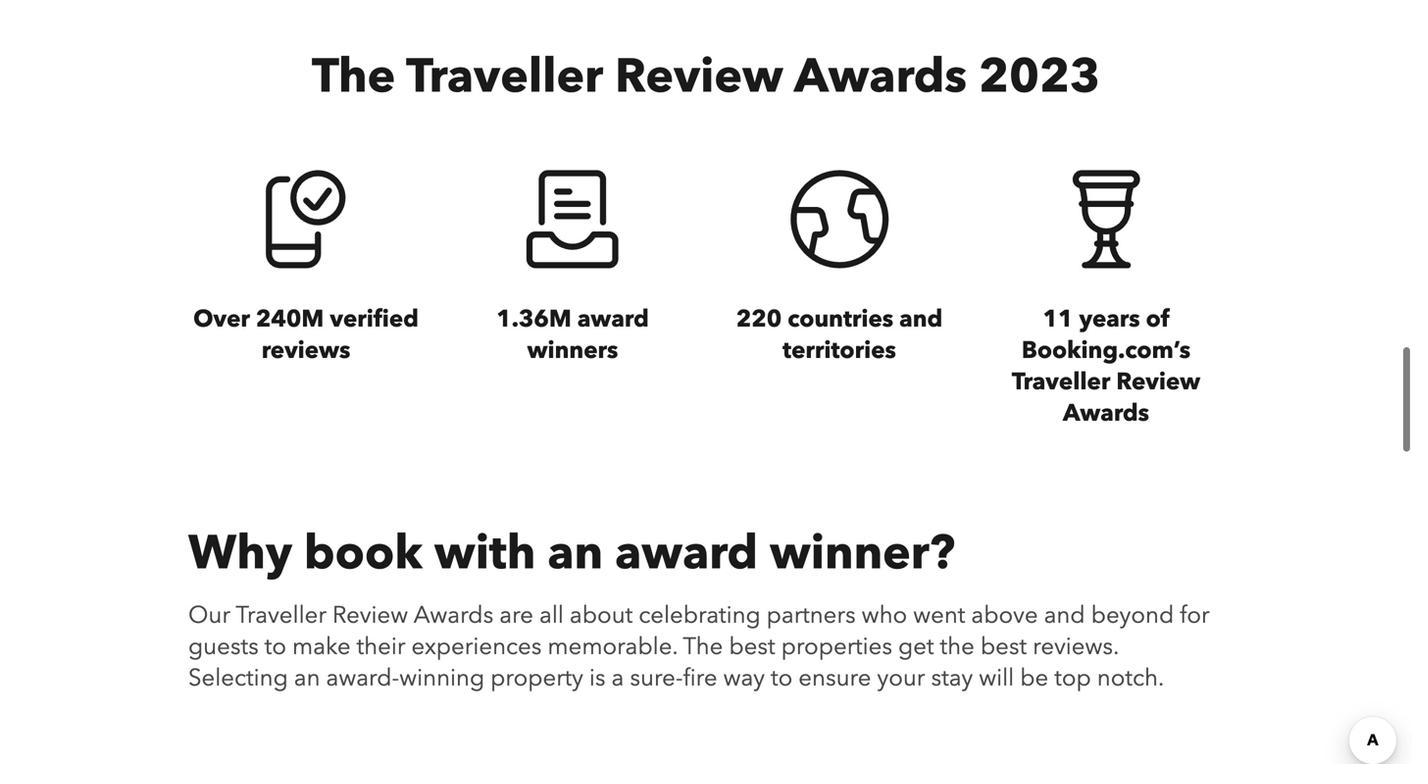 Task type: vqa. For each thing, say whether or not it's contained in the screenshot.
cheap corresponding to hotels
no



Task type: locate. For each thing, give the bounding box(es) containing it.
0 vertical spatial awards
[[794, 44, 967, 109]]

11 years of booking.com's traveller review awards
[[1012, 303, 1201, 429]]

to left make
[[265, 630, 286, 663]]

awards for the traveller review awards 2023
[[794, 44, 967, 109]]

award right 1.36m
[[577, 303, 649, 335]]

2 vertical spatial traveller
[[236, 599, 327, 631]]

to right way
[[771, 662, 793, 694]]

to
[[265, 630, 286, 663], [771, 662, 793, 694]]

best right the the on the bottom
[[981, 630, 1027, 663]]

0 vertical spatial traveller
[[406, 44, 603, 109]]

book
[[304, 521, 423, 585]]

selecting
[[188, 662, 288, 694]]

and
[[899, 303, 943, 335], [1044, 599, 1085, 631]]

who
[[862, 599, 907, 631]]

and right countries
[[899, 303, 943, 335]]

be
[[1020, 662, 1049, 694]]

and inside 220 countries and territories
[[899, 303, 943, 335]]

2 vertical spatial awards
[[414, 599, 494, 631]]

traveller for our traveller review awards are all about celebrating partners who went above and beyond for guests to make their experiences memorable. the best properties get the best reviews. selecting an award-winning property is a sure-fire way to ensure your stay will be top notch.
[[236, 599, 327, 631]]

are
[[499, 599, 534, 631]]

0 horizontal spatial awards
[[414, 599, 494, 631]]

2 horizontal spatial traveller
[[1012, 366, 1111, 398]]

1 horizontal spatial awards
[[794, 44, 967, 109]]

2 best from the left
[[981, 630, 1027, 663]]

1 vertical spatial traveller
[[1012, 366, 1111, 398]]

2 horizontal spatial awards
[[1063, 397, 1149, 429]]

an left award-
[[294, 662, 320, 694]]

guests
[[188, 630, 259, 663]]

0 vertical spatial and
[[899, 303, 943, 335]]

0 horizontal spatial an
[[294, 662, 320, 694]]

1 best from the left
[[729, 630, 775, 663]]

the inside our traveller review awards are all about celebrating partners who went above and beyond for guests to make their experiences memorable. the best properties get the best reviews. selecting an award-winning property is a sure-fire way to ensure your stay will be top notch.
[[683, 630, 723, 663]]

years
[[1079, 303, 1140, 335]]

0 horizontal spatial traveller
[[236, 599, 327, 631]]

1 horizontal spatial and
[[1044, 599, 1085, 631]]

of
[[1146, 303, 1170, 335]]

is
[[589, 662, 606, 694]]

an up the all
[[548, 521, 603, 585]]

partners
[[767, 599, 856, 631]]

verified
[[330, 303, 419, 335]]

best
[[729, 630, 775, 663], [981, 630, 1027, 663]]

0 horizontal spatial and
[[899, 303, 943, 335]]

1 horizontal spatial review
[[615, 44, 783, 109]]

1 horizontal spatial best
[[981, 630, 1027, 663]]

0 vertical spatial review
[[615, 44, 783, 109]]

review for the traveller review awards 2023
[[615, 44, 783, 109]]

2 vertical spatial review
[[332, 599, 408, 631]]

review
[[615, 44, 783, 109], [1116, 366, 1201, 398], [332, 599, 408, 631]]

traveller inside our traveller review awards are all about celebrating partners who went above and beyond for guests to make their experiences memorable. the best properties get the best reviews. selecting an award-winning property is a sure-fire way to ensure your stay will be top notch.
[[236, 599, 327, 631]]

get
[[898, 630, 934, 663]]

awards inside our traveller review awards are all about celebrating partners who went above and beyond for guests to make their experiences memorable. the best properties get the best reviews. selecting an award-winning property is a sure-fire way to ensure your stay will be top notch.
[[414, 599, 494, 631]]

award
[[577, 303, 649, 335], [615, 521, 758, 585]]

0 vertical spatial the
[[312, 44, 395, 109]]

an inside our traveller review awards are all about celebrating partners who went above and beyond for guests to make their experiences memorable. the best properties get the best reviews. selecting an award-winning property is a sure-fire way to ensure your stay will be top notch.
[[294, 662, 320, 694]]

for
[[1180, 599, 1210, 631]]

1 vertical spatial awards
[[1063, 397, 1149, 429]]

2 horizontal spatial review
[[1116, 366, 1201, 398]]

traveller for the traveller review awards 2023
[[406, 44, 603, 109]]

1 vertical spatial review
[[1116, 366, 1201, 398]]

1 horizontal spatial traveller
[[406, 44, 603, 109]]

1 vertical spatial the
[[683, 630, 723, 663]]

above
[[971, 599, 1038, 631]]

220
[[736, 303, 782, 335]]

awards
[[794, 44, 967, 109], [1063, 397, 1149, 429], [414, 599, 494, 631]]

1 horizontal spatial the
[[683, 630, 723, 663]]

an
[[548, 521, 603, 585], [294, 662, 320, 694]]

1 horizontal spatial to
[[771, 662, 793, 694]]

1 horizontal spatial an
[[548, 521, 603, 585]]

notch.
[[1097, 662, 1164, 694]]

award up celebrating on the bottom
[[615, 521, 758, 585]]

review inside our traveller review awards are all about celebrating partners who went above and beyond for guests to make their experiences memorable. the best properties get the best reviews. selecting an award-winning property is a sure-fire way to ensure your stay will be top notch.
[[332, 599, 408, 631]]

240m
[[256, 303, 324, 335]]

traveller
[[406, 44, 603, 109], [1012, 366, 1111, 398], [236, 599, 327, 631]]

0 horizontal spatial to
[[265, 630, 286, 663]]

over 240m verified reviews
[[193, 303, 419, 367]]

0 vertical spatial award
[[577, 303, 649, 335]]

booking.com's
[[1022, 334, 1191, 367]]

1 vertical spatial an
[[294, 662, 320, 694]]

best right fire
[[729, 630, 775, 663]]

the traveller review awards 2023
[[312, 44, 1100, 109]]

1 vertical spatial and
[[1044, 599, 1085, 631]]

the
[[312, 44, 395, 109], [683, 630, 723, 663]]

stay
[[931, 662, 973, 694]]

0 horizontal spatial best
[[729, 630, 775, 663]]

220 countries and territories
[[736, 303, 943, 367]]

fire
[[683, 662, 717, 694]]

0 horizontal spatial review
[[332, 599, 408, 631]]

0 horizontal spatial the
[[312, 44, 395, 109]]

and right above
[[1044, 599, 1085, 631]]



Task type: describe. For each thing, give the bounding box(es) containing it.
awards for our traveller review awards are all about celebrating partners who went above and beyond for guests to make their experiences memorable. the best properties get the best reviews. selecting an award-winning property is a sure-fire way to ensure your stay will be top notch.
[[414, 599, 494, 631]]

territories
[[783, 334, 896, 367]]

11
[[1043, 303, 1073, 335]]

why book with an award winner?
[[188, 521, 955, 585]]

winner?
[[770, 521, 955, 585]]

our
[[188, 599, 230, 631]]

the
[[940, 630, 975, 663]]

went
[[913, 599, 965, 631]]

memorable.
[[548, 630, 678, 663]]

1.36m
[[496, 303, 572, 335]]

our traveller review awards are all about celebrating partners who went above and beyond for guests to make their experiences memorable. the best properties get the best reviews. selecting an award-winning property is a sure-fire way to ensure your stay will be top notch.
[[188, 599, 1210, 694]]

review inside 11 years of booking.com's traveller review awards
[[1116, 366, 1201, 398]]

over
[[193, 303, 250, 335]]

with
[[434, 521, 536, 585]]

ensure
[[799, 662, 871, 694]]

awards inside 11 years of booking.com's traveller review awards
[[1063, 397, 1149, 429]]

celebrating
[[639, 599, 761, 631]]

review for our traveller review awards are all about celebrating partners who went above and beyond for guests to make their experiences memorable. the best properties get the best reviews. selecting an award-winning property is a sure-fire way to ensure your stay will be top notch.
[[332, 599, 408, 631]]

countries
[[788, 303, 894, 335]]

property
[[491, 662, 583, 694]]

way
[[723, 662, 765, 694]]

and inside our traveller review awards are all about celebrating partners who went above and beyond for guests to make their experiences memorable. the best properties get the best reviews. selecting an award-winning property is a sure-fire way to ensure your stay will be top notch.
[[1044, 599, 1085, 631]]

a
[[612, 662, 624, 694]]

0 vertical spatial an
[[548, 521, 603, 585]]

experiences
[[411, 630, 542, 663]]

properties
[[781, 630, 893, 663]]

will
[[979, 662, 1014, 694]]

winning
[[399, 662, 485, 694]]

their
[[357, 630, 406, 663]]

1 vertical spatial award
[[615, 521, 758, 585]]

top
[[1055, 662, 1091, 694]]

award-
[[326, 662, 399, 694]]

your
[[877, 662, 925, 694]]

why
[[188, 521, 292, 585]]

2023
[[979, 44, 1100, 109]]

sure-
[[630, 662, 683, 694]]

1.36m award winners
[[496, 303, 649, 367]]

traveller inside 11 years of booking.com's traveller review awards
[[1012, 366, 1111, 398]]

beyond
[[1091, 599, 1174, 631]]

reviews
[[262, 334, 350, 367]]

all
[[539, 599, 564, 631]]

winners
[[527, 334, 618, 367]]

about
[[570, 599, 633, 631]]

make
[[292, 630, 351, 663]]

reviews.
[[1033, 630, 1119, 663]]

award inside 1.36m award winners
[[577, 303, 649, 335]]



